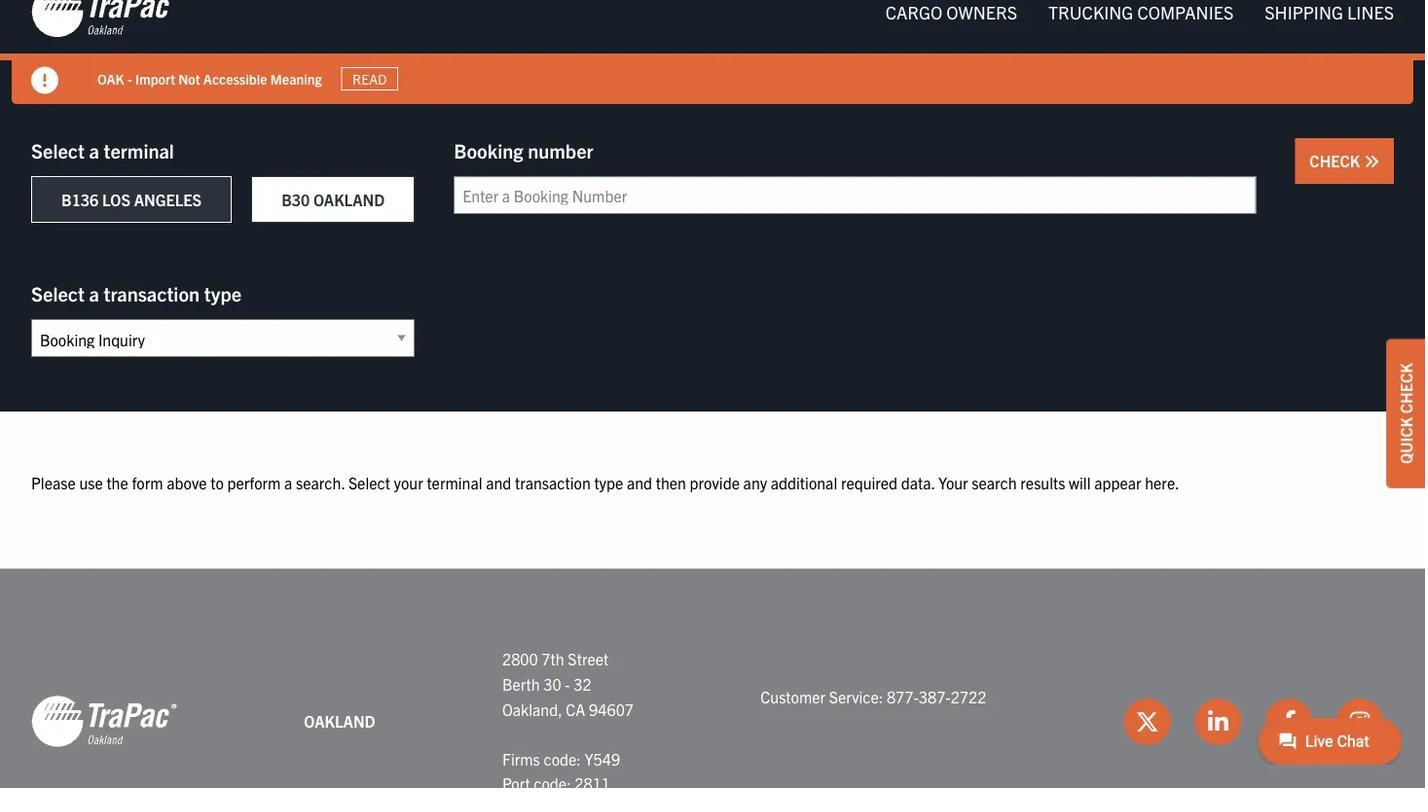 Task type: locate. For each thing, give the bounding box(es) containing it.
select left your
[[349, 473, 390, 492]]

0 vertical spatial solid image
[[31, 67, 58, 94]]

0 vertical spatial oakland image
[[31, 0, 177, 39]]

0 horizontal spatial -
[[128, 70, 132, 87]]

quick check link
[[1387, 339, 1426, 489]]

additional
[[771, 473, 838, 492]]

check inside button
[[1310, 151, 1364, 170]]

0 vertical spatial transaction
[[104, 281, 200, 305]]

0 vertical spatial type
[[204, 281, 242, 305]]

oakland image inside banner
[[31, 0, 177, 39]]

30
[[544, 675, 562, 694]]

0 horizontal spatial and
[[486, 473, 511, 492]]

terminal up b136 los angeles
[[104, 138, 174, 162]]

results
[[1021, 473, 1066, 492]]

- right oak
[[128, 70, 132, 87]]

a for terminal
[[89, 138, 99, 162]]

1 vertical spatial a
[[89, 281, 99, 305]]

1 horizontal spatial transaction
[[515, 473, 591, 492]]

2800 7th street berth 30 - 32 oakland, ca 94607
[[502, 650, 634, 719]]

required
[[841, 473, 898, 492]]

footer containing 2800 7th street
[[0, 569, 1426, 789]]

check
[[1310, 151, 1364, 170], [1396, 363, 1416, 414]]

1 vertical spatial oakland
[[304, 712, 376, 731]]

footer
[[0, 569, 1426, 789]]

terminal right your
[[427, 473, 483, 492]]

not
[[178, 70, 200, 87]]

transaction
[[104, 281, 200, 305], [515, 473, 591, 492]]

above
[[167, 473, 207, 492]]

cargo
[[886, 0, 943, 22]]

b30
[[282, 190, 310, 209]]

will
[[1069, 473, 1091, 492]]

search.
[[296, 473, 345, 492]]

menu bar containing cargo owners
[[870, 0, 1410, 31]]

oakland image
[[31, 0, 177, 39], [31, 695, 177, 749]]

then
[[656, 473, 686, 492]]

0 vertical spatial terminal
[[104, 138, 174, 162]]

select for select a terminal
[[31, 138, 85, 162]]

and right your
[[486, 473, 511, 492]]

street
[[568, 650, 609, 669]]

shipping
[[1265, 0, 1344, 22]]

1 horizontal spatial type
[[594, 473, 623, 492]]

387-
[[919, 687, 951, 706]]

1 and from the left
[[486, 473, 511, 492]]

banner
[[0, 0, 1426, 104]]

- right '30'
[[565, 675, 570, 694]]

0 vertical spatial oakland
[[313, 190, 385, 209]]

1 vertical spatial transaction
[[515, 473, 591, 492]]

1 horizontal spatial solid image
[[1364, 154, 1380, 169]]

customer service: 877-387-2722
[[761, 687, 987, 706]]

1 horizontal spatial and
[[627, 473, 652, 492]]

1 oakland image from the top
[[31, 0, 177, 39]]

type
[[204, 281, 242, 305], [594, 473, 623, 492]]

0 horizontal spatial solid image
[[31, 67, 58, 94]]

1 vertical spatial solid image
[[1364, 154, 1380, 169]]

2 oakland image from the top
[[31, 695, 177, 749]]

- inside 2800 7th street berth 30 - 32 oakland, ca 94607
[[565, 675, 570, 694]]

b136
[[61, 190, 99, 209]]

0 vertical spatial check
[[1310, 151, 1364, 170]]

0 horizontal spatial type
[[204, 281, 242, 305]]

trucking companies link
[[1033, 0, 1250, 31]]

and left the then
[[627, 473, 652, 492]]

1 vertical spatial oakland image
[[31, 695, 177, 749]]

0 vertical spatial -
[[128, 70, 132, 87]]

cargo owners
[[886, 0, 1018, 22]]

oak
[[97, 70, 124, 87]]

select
[[31, 138, 85, 162], [31, 281, 85, 305], [349, 473, 390, 492]]

0 vertical spatial select
[[31, 138, 85, 162]]

1 vertical spatial terminal
[[427, 473, 483, 492]]

0 vertical spatial a
[[89, 138, 99, 162]]

solid image
[[31, 67, 58, 94], [1364, 154, 1380, 169]]

1 vertical spatial check
[[1396, 363, 1416, 414]]

perform
[[227, 473, 281, 492]]

1 horizontal spatial check
[[1396, 363, 1416, 414]]

menu bar inside banner
[[870, 0, 1410, 31]]

1 vertical spatial select
[[31, 281, 85, 305]]

a down b136
[[89, 281, 99, 305]]

select down b136
[[31, 281, 85, 305]]

oakland
[[313, 190, 385, 209], [304, 712, 376, 731]]

trucking
[[1049, 0, 1134, 22]]

code:
[[544, 749, 581, 769]]

and
[[486, 473, 511, 492], [627, 473, 652, 492]]

7th
[[542, 650, 564, 669]]

shipping lines
[[1265, 0, 1394, 22]]

here.
[[1145, 473, 1180, 492]]

1 horizontal spatial -
[[565, 675, 570, 694]]

0 horizontal spatial terminal
[[104, 138, 174, 162]]

lines
[[1348, 0, 1394, 22]]

0 horizontal spatial check
[[1310, 151, 1364, 170]]

2722
[[951, 687, 987, 706]]

2 and from the left
[[627, 473, 652, 492]]

oakland image for footer containing 2800 7th street
[[31, 695, 177, 749]]

-
[[128, 70, 132, 87], [565, 675, 570, 694]]

1 vertical spatial -
[[565, 675, 570, 694]]

select a terminal
[[31, 138, 174, 162]]

oakland image inside footer
[[31, 695, 177, 749]]

a
[[89, 138, 99, 162], [89, 281, 99, 305], [284, 473, 292, 492]]

quick check
[[1396, 363, 1416, 464]]

2 vertical spatial a
[[284, 473, 292, 492]]

terminal
[[104, 138, 174, 162], [427, 473, 483, 492]]

owners
[[947, 0, 1018, 22]]

firms code:  y549
[[502, 749, 620, 769]]

a left search.
[[284, 473, 292, 492]]

please use the form above to perform a search. select your terminal and transaction type and then provide any additional required data. your search results will appear here.
[[31, 473, 1180, 492]]

shipping lines link
[[1250, 0, 1410, 31]]

number
[[528, 138, 594, 162]]

service:
[[829, 687, 883, 706]]

a up b136
[[89, 138, 99, 162]]

customer
[[761, 687, 826, 706]]

menu bar
[[870, 0, 1410, 31]]

select up b136
[[31, 138, 85, 162]]

cargo owners link
[[870, 0, 1033, 31]]



Task type: describe. For each thing, give the bounding box(es) containing it.
quick
[[1396, 418, 1416, 464]]

0 horizontal spatial transaction
[[104, 281, 200, 305]]

search
[[972, 473, 1017, 492]]

solid image inside banner
[[31, 67, 58, 94]]

please
[[31, 473, 76, 492]]

a for transaction
[[89, 281, 99, 305]]

your
[[939, 473, 969, 492]]

your
[[394, 473, 423, 492]]

Booking number text field
[[454, 176, 1257, 214]]

meaning
[[270, 70, 322, 87]]

banner containing cargo owners
[[0, 0, 1426, 104]]

select a transaction type
[[31, 281, 242, 305]]

any
[[744, 473, 767, 492]]

2800
[[502, 650, 538, 669]]

oakland inside footer
[[304, 712, 376, 731]]

32
[[574, 675, 592, 694]]

booking
[[454, 138, 523, 162]]

oak - import not accessible meaning
[[97, 70, 322, 87]]

firms
[[502, 749, 540, 769]]

oakland,
[[502, 699, 563, 719]]

companies
[[1138, 0, 1234, 22]]

read
[[353, 70, 387, 88]]

- inside banner
[[128, 70, 132, 87]]

b30 oakland
[[282, 190, 385, 209]]

data.
[[902, 473, 935, 492]]

2 vertical spatial select
[[349, 473, 390, 492]]

1 vertical spatial type
[[594, 473, 623, 492]]

877-
[[887, 687, 919, 706]]

accessible
[[203, 70, 267, 87]]

appear
[[1095, 473, 1142, 492]]

select for select a transaction type
[[31, 281, 85, 305]]

los
[[102, 190, 130, 209]]

y549
[[585, 749, 620, 769]]

94607
[[589, 699, 634, 719]]

check button
[[1295, 138, 1394, 184]]

import
[[135, 70, 175, 87]]

1 horizontal spatial terminal
[[427, 473, 483, 492]]

booking number
[[454, 138, 594, 162]]

provide
[[690, 473, 740, 492]]

the
[[107, 473, 128, 492]]

trucking companies
[[1049, 0, 1234, 22]]

form
[[132, 473, 163, 492]]

ca
[[566, 699, 586, 719]]

to
[[211, 473, 224, 492]]

b136 los angeles
[[61, 190, 202, 209]]

use
[[79, 473, 103, 492]]

solid image inside check button
[[1364, 154, 1380, 169]]

berth
[[502, 675, 540, 694]]

angeles
[[134, 190, 202, 209]]

oakland image for banner containing cargo owners
[[31, 0, 177, 39]]

read link
[[341, 67, 398, 91]]



Task type: vqa. For each thing, say whether or not it's contained in the screenshot.
THE OAKLAND associated with Oakland
no



